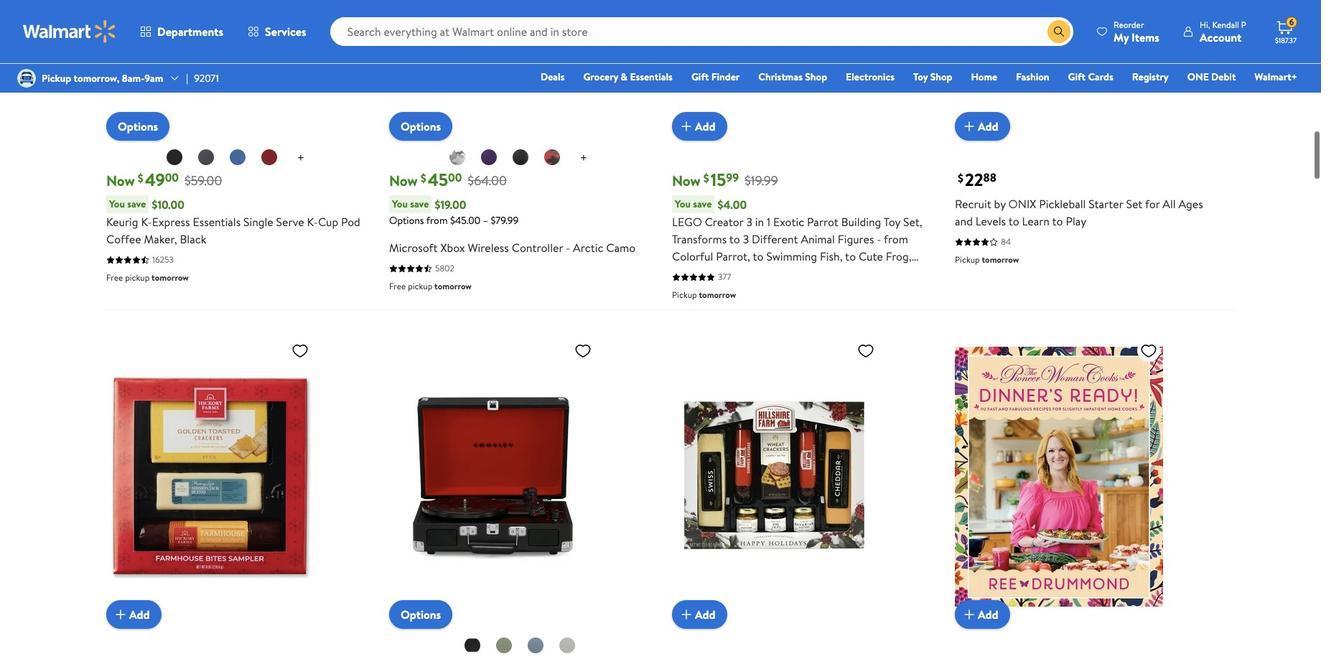 Task type: describe. For each thing, give the bounding box(es) containing it.
2 k- from the left
[[307, 214, 318, 230]]

add for hickory farms holiday farmhouse bites sampler gift 8 oz - 3 pieces image
[[129, 607, 150, 623]]

microsoft xbox wireless controller - arctic camo image
[[389, 0, 597, 129]]

home
[[971, 70, 998, 84]]

cup
[[318, 214, 338, 230]]

transforms
[[672, 231, 727, 247]]

learn
[[1022, 213, 1050, 229]]

now for 15
[[672, 171, 701, 190]]

31136
[[858, 266, 884, 282]]

0 vertical spatial pickup tomorrow
[[955, 254, 1019, 266]]

my
[[1114, 29, 1129, 45]]

save for 15
[[693, 197, 712, 211]]

for inside recruit by onix pickleball starter set for all ages and levels to learn to play
[[1145, 196, 1160, 212]]

keurig k-express essentials single serve k-cup pod coffee maker, black image
[[106, 0, 315, 129]]

swimming
[[766, 249, 817, 264]]

registry
[[1132, 70, 1169, 84]]

grocery & essentials link
[[577, 69, 679, 85]]

coffee
[[106, 231, 141, 247]]

items
[[1132, 29, 1160, 45]]

add button for hillshire farm dlx meat and cheese assortment holiday boxed gift set, 23.5oz image
[[672, 600, 727, 629]]

7
[[809, 266, 815, 282]]

1 add to cart image from the top
[[961, 118, 978, 135]]

animal
[[801, 231, 835, 247]]

options link for 45
[[389, 112, 453, 141]]

starter
[[1089, 196, 1124, 212]]

add button for pioneer woman cooks: the pioneer woman cooks--dinner's ready! (hardcover) image
[[955, 600, 1010, 629]]

$ 22 88
[[958, 167, 997, 192]]

84
[[1001, 236, 1011, 248]]

88
[[983, 170, 997, 186]]

$4.00
[[718, 196, 747, 212]]

6
[[1289, 16, 1294, 28]]

wireless
[[468, 240, 509, 256]]

p
[[1242, 18, 1247, 31]]

grocery
[[583, 70, 618, 84]]

play
[[1066, 213, 1087, 229]]

frog,
[[886, 249, 912, 264]]

now $ 15 99 $19.99
[[672, 167, 778, 192]]

different
[[752, 231, 798, 247]]

add to favorites list, hickory farms holiday farmhouse bites sampler gift 8 oz - 3 pieces image
[[292, 342, 309, 360]]

set
[[1126, 196, 1143, 212]]

now $ 45 00 $64.00
[[389, 167, 507, 192]]

walmart image
[[23, 20, 116, 43]]

00 for 49
[[165, 170, 179, 186]]

lego
[[672, 214, 702, 230]]

add for hillshire farm dlx meat and cheese assortment holiday boxed gift set, 23.5oz image
[[695, 607, 716, 623]]

gift finder
[[691, 70, 740, 84]]

$ for 45
[[421, 170, 426, 186]]

$10.00
[[152, 196, 184, 212]]

now for 49
[[106, 171, 135, 190]]

tomorrow,
[[74, 71, 120, 85]]

parrot,
[[716, 249, 750, 264]]

to up parrot,
[[729, 231, 740, 247]]

registry link
[[1126, 69, 1175, 85]]

$187.37
[[1275, 35, 1297, 45]]

tomorrow down 377 at the right top
[[699, 289, 736, 301]]

recruit
[[955, 196, 992, 212]]

kendall
[[1212, 18, 1239, 31]]

walmart+
[[1255, 70, 1298, 84]]

arctic camo image
[[449, 149, 466, 166]]

save inside you save $19.00 options from $45.00 – $79.99
[[410, 197, 429, 211]]

from inside you save $19.00 options from $45.00 – $79.99
[[426, 213, 448, 228]]

gift for gift finder
[[691, 70, 709, 84]]

kids
[[759, 266, 779, 282]]

black
[[180, 231, 206, 247]]

matte gray image
[[197, 149, 214, 166]]

carbon black image
[[512, 149, 529, 166]]

exotic
[[773, 214, 804, 230]]

0 horizontal spatial -
[[566, 240, 570, 256]]

you inside you save $19.00 options from $45.00 – $79.99
[[392, 197, 408, 211]]

grocery & essentials
[[583, 70, 673, 84]]

gift for gift cards
[[1068, 70, 1086, 84]]

mint image
[[495, 637, 513, 654]]

$ inside $ 22 88
[[958, 170, 964, 186]]

- inside you save $4.00 lego creator 3 in 1 exotic parrot building toy set, transforms to 3 different animal figures - from colorful parrot, to swimming fish, to cute frog, creative toys for kids ages 7 and up, 31136
[[877, 231, 881, 247]]

–
[[483, 213, 488, 228]]

Walmart Site-Wide search field
[[330, 17, 1074, 46]]

finder
[[711, 70, 740, 84]]

controller
[[512, 240, 563, 256]]

arctic
[[573, 240, 603, 256]]

$64.00
[[468, 172, 507, 189]]

5802
[[435, 262, 454, 274]]

creative
[[672, 266, 714, 282]]

fashion
[[1016, 70, 1050, 84]]

toy inside 'link'
[[913, 70, 928, 84]]

+ for 49
[[297, 148, 305, 166]]

| 92071
[[186, 71, 219, 85]]

black image for mint icon
[[464, 637, 481, 654]]

for inside you save $4.00 lego creator 3 in 1 exotic parrot building toy set, transforms to 3 different animal figures - from colorful parrot, to swimming fish, to cute frog, creative toys for kids ages 7 and up, 31136
[[741, 266, 756, 282]]

serve
[[276, 214, 304, 230]]

camo
[[606, 240, 636, 256]]

45
[[428, 167, 448, 192]]

2 horizontal spatial pickup
[[955, 254, 980, 266]]

shop for toy shop
[[930, 70, 953, 84]]

microsoft xbox wireless controller - arctic camo
[[389, 240, 636, 256]]

$ for 49
[[138, 170, 143, 186]]

now $ 49 00 $59.00
[[106, 167, 222, 192]]

$59.00
[[185, 172, 222, 189]]

pickup tomorrow, 8am-9am
[[42, 71, 163, 85]]

departments button
[[128, 14, 236, 49]]

9am
[[144, 71, 163, 85]]

toys
[[717, 266, 738, 282]]

to down pickleball
[[1052, 213, 1063, 229]]

1 horizontal spatial essentials
[[630, 70, 673, 84]]

up,
[[838, 266, 855, 282]]

to up up,
[[845, 249, 856, 264]]

one debit link
[[1181, 69, 1243, 85]]

you for 49
[[109, 197, 125, 211]]

lego creator 3 in 1 exotic parrot building toy set, transforms to 3 different animal figures - from colorful parrot, to swimming fish, to cute frog, creative toys for kids ages 7 and up, 31136 image
[[672, 0, 880, 129]]

shop for christmas shop
[[805, 70, 827, 84]]

and inside recruit by onix pickleball starter set for all ages and levels to learn to play
[[955, 213, 973, 229]]

reorder
[[1114, 18, 1144, 31]]

add to favorites list, hillshire farm dlx meat and cheese assortment holiday boxed gift set, 23.5oz image
[[857, 342, 875, 360]]

fashion link
[[1010, 69, 1056, 85]]

cards
[[1088, 70, 1114, 84]]

keurig
[[106, 214, 138, 230]]

pioneer woman cooks: the pioneer woman cooks--dinner's ready! (hardcover) image
[[955, 336, 1163, 618]]

0 horizontal spatial pickup tomorrow
[[672, 289, 736, 301]]

+ button for 49
[[286, 147, 316, 170]]

xbox
[[441, 240, 465, 256]]

hickory farms holiday farmhouse bites sampler gift 8 oz - 3 pieces image
[[106, 336, 315, 618]]

christmas
[[759, 70, 803, 84]]

hi,
[[1200, 18, 1210, 31]]

all
[[1163, 196, 1176, 212]]

00 for 45
[[448, 170, 462, 186]]

to down onix
[[1009, 213, 1020, 229]]

electronics link
[[840, 69, 901, 85]]

toy shop link
[[907, 69, 959, 85]]

set,
[[903, 214, 923, 230]]



Task type: vqa. For each thing, say whether or not it's contained in the screenshot.
Different
yes



Task type: locate. For each thing, give the bounding box(es) containing it.
ages right all
[[1179, 196, 1203, 212]]

|
[[186, 71, 188, 85]]

1 vertical spatial for
[[741, 266, 756, 282]]

from
[[426, 213, 448, 228], [884, 231, 908, 247]]

92071
[[194, 71, 219, 85]]

1 horizontal spatial pickup tomorrow
[[955, 254, 1019, 266]]

6 $187.37
[[1275, 16, 1297, 45]]

toy
[[913, 70, 928, 84], [884, 214, 901, 230]]

1 horizontal spatial pickup
[[672, 289, 697, 301]]

gift cards
[[1068, 70, 1114, 84]]

and right 7
[[818, 266, 835, 282]]

options for mint icon
[[401, 607, 441, 623]]

+ button right red image
[[286, 147, 316, 170]]

3 left in
[[746, 214, 753, 230]]

+ button
[[286, 147, 316, 170], [568, 147, 599, 170]]

you
[[109, 197, 125, 211], [392, 197, 408, 211], [675, 197, 691, 211]]

you up "lego"
[[675, 197, 691, 211]]

creator
[[705, 214, 744, 230]]

options for the astral purple icon
[[401, 119, 441, 134]]

from up frog,
[[884, 231, 908, 247]]

0 vertical spatial essentials
[[630, 70, 673, 84]]

figures
[[838, 231, 874, 247]]

tomorrow down 84
[[982, 254, 1019, 266]]

 image
[[17, 69, 36, 88]]

gift inside gift cards link
[[1068, 70, 1086, 84]]

you up keurig
[[109, 197, 125, 211]]

0 horizontal spatial for
[[741, 266, 756, 282]]

+ right daystike camo icon
[[580, 148, 588, 166]]

astral purple image
[[480, 149, 497, 166]]

1 horizontal spatial pickup
[[408, 280, 432, 292]]

black image
[[166, 149, 183, 166], [464, 637, 481, 654]]

0 vertical spatial from
[[426, 213, 448, 228]]

00 down the "arctic camo" icon
[[448, 170, 462, 186]]

options link for 49
[[106, 112, 170, 141]]

0 horizontal spatial and
[[818, 266, 835, 282]]

toy inside you save $4.00 lego creator 3 in 1 exotic parrot building toy set, transforms to 3 different animal figures - from colorful parrot, to swimming fish, to cute frog, creative toys for kids ages 7 and up, 31136
[[884, 214, 901, 230]]

building
[[841, 214, 881, 230]]

black image for 'matte gray' icon
[[166, 149, 183, 166]]

0 horizontal spatial + button
[[286, 147, 316, 170]]

tomorrow
[[982, 254, 1019, 266], [152, 272, 189, 284], [435, 280, 472, 292], [699, 289, 736, 301]]

0 vertical spatial for
[[1145, 196, 1160, 212]]

0 horizontal spatial k-
[[141, 214, 152, 230]]

1 horizontal spatial toy
[[913, 70, 928, 84]]

black image up now $ 49 00 $59.00
[[166, 149, 183, 166]]

$ left the "15"
[[704, 170, 709, 186]]

1 vertical spatial ages
[[782, 266, 806, 282]]

+ button right daystike camo icon
[[568, 147, 599, 170]]

0 vertical spatial ages
[[1179, 196, 1203, 212]]

gift cards link
[[1062, 69, 1120, 85]]

free pickup tomorrow down 16253
[[106, 272, 189, 284]]

add to cart image
[[961, 118, 978, 135], [961, 606, 978, 623]]

0 horizontal spatial ages
[[782, 266, 806, 282]]

0 horizontal spatial free pickup tomorrow
[[106, 272, 189, 284]]

1 horizontal spatial 00
[[448, 170, 462, 186]]

free down microsoft
[[389, 280, 406, 292]]

essentials
[[630, 70, 673, 84], [193, 214, 241, 230]]

maker,
[[144, 231, 177, 247]]

save down 45
[[410, 197, 429, 211]]

you up microsoft
[[392, 197, 408, 211]]

0 horizontal spatial gift
[[691, 70, 709, 84]]

&
[[621, 70, 628, 84]]

search icon image
[[1053, 26, 1065, 37]]

crosley cruiser premier vinyl record player with speakers with wireless bluetooth - audio turntables image
[[389, 336, 597, 618]]

2 save from the left
[[410, 197, 429, 211]]

k- right serve
[[307, 214, 318, 230]]

fish,
[[820, 249, 843, 264]]

tourmaline image
[[527, 637, 544, 654]]

christmas shop link
[[752, 69, 834, 85]]

1 horizontal spatial black image
[[464, 637, 481, 654]]

1 save from the left
[[127, 197, 146, 211]]

0 horizontal spatial black image
[[166, 149, 183, 166]]

0 horizontal spatial from
[[426, 213, 448, 228]]

pickup left the tomorrow,
[[42, 71, 71, 85]]

pod
[[341, 214, 360, 230]]

1 vertical spatial from
[[884, 231, 908, 247]]

2 $ from the left
[[421, 170, 426, 186]]

ages
[[1179, 196, 1203, 212], [782, 266, 806, 282]]

0 vertical spatial black image
[[166, 149, 183, 166]]

00 inside now $ 49 00 $59.00
[[165, 170, 179, 186]]

by
[[994, 196, 1006, 212]]

1 vertical spatial 3
[[743, 231, 749, 247]]

you inside you save $10.00 keurig k-express essentials single serve k-cup pod coffee maker, black
[[109, 197, 125, 211]]

cute
[[859, 249, 883, 264]]

daystike camo image
[[543, 149, 561, 166]]

add to favorites list, crosley cruiser premier vinyl record player with speakers with wireless bluetooth - audio turntables image
[[574, 342, 592, 360]]

you for 15
[[675, 197, 691, 211]]

1 now from the left
[[106, 171, 135, 190]]

- up the cute
[[877, 231, 881, 247]]

0 horizontal spatial essentials
[[193, 214, 241, 230]]

1 horizontal spatial save
[[410, 197, 429, 211]]

1 horizontal spatial ages
[[1179, 196, 1203, 212]]

1 horizontal spatial free
[[389, 280, 406, 292]]

now left the "15"
[[672, 171, 701, 190]]

add button
[[672, 112, 727, 141], [955, 112, 1010, 141], [106, 600, 161, 629], [672, 600, 727, 629], [955, 600, 1010, 629]]

christmas shop
[[759, 70, 827, 84]]

essentials right &
[[630, 70, 673, 84]]

black image left mint icon
[[464, 637, 481, 654]]

you inside you save $4.00 lego creator 3 in 1 exotic parrot building toy set, transforms to 3 different animal figures - from colorful parrot, to swimming fish, to cute frog, creative toys for kids ages 7 and up, 31136
[[675, 197, 691, 211]]

free
[[106, 272, 123, 284], [389, 280, 406, 292]]

gift left the finder
[[691, 70, 709, 84]]

1 horizontal spatial gift
[[1068, 70, 1086, 84]]

0 horizontal spatial 00
[[165, 170, 179, 186]]

00 up $10.00
[[165, 170, 179, 186]]

1 horizontal spatial +
[[580, 148, 588, 166]]

for left kids
[[741, 266, 756, 282]]

add to favorites list, pioneer woman cooks: the pioneer woman cooks--dinner's ready! (hardcover) image
[[1140, 342, 1158, 360]]

1 vertical spatial add to cart image
[[961, 606, 978, 623]]

deals link
[[534, 69, 571, 85]]

red image
[[260, 149, 278, 166]]

add button for hickory farms holiday farmhouse bites sampler gift 8 oz - 3 pieces image
[[106, 600, 161, 629]]

for left all
[[1145, 196, 1160, 212]]

save
[[127, 197, 146, 211], [410, 197, 429, 211], [693, 197, 712, 211]]

1 horizontal spatial free pickup tomorrow
[[389, 280, 472, 292]]

00
[[165, 170, 179, 186], [448, 170, 462, 186]]

tomorrow down '5802'
[[435, 280, 472, 292]]

1 vertical spatial pickup tomorrow
[[672, 289, 736, 301]]

and down recruit
[[955, 213, 973, 229]]

add
[[695, 118, 716, 134], [978, 118, 999, 134], [129, 607, 150, 623], [695, 607, 716, 623], [978, 607, 999, 623]]

essentials up black
[[193, 214, 241, 230]]

3
[[746, 214, 753, 230], [743, 231, 749, 247]]

99
[[726, 170, 739, 186]]

$ left 49
[[138, 170, 143, 186]]

$ inside now $ 49 00 $59.00
[[138, 170, 143, 186]]

add to cart image for hickory farms holiday farmhouse bites sampler gift 8 oz - 3 pieces image
[[112, 606, 129, 623]]

16253
[[152, 254, 174, 266]]

you save $19.00 options from $45.00 – $79.99
[[389, 196, 519, 228]]

2 horizontal spatial now
[[672, 171, 701, 190]]

0 vertical spatial 3
[[746, 214, 753, 230]]

gift
[[691, 70, 709, 84], [1068, 70, 1086, 84]]

save inside you save $10.00 keurig k-express essentials single serve k-cup pod coffee maker, black
[[127, 197, 146, 211]]

options link
[[106, 112, 170, 141], [389, 112, 453, 141], [389, 600, 453, 629]]

services
[[265, 24, 306, 39]]

$45.00
[[450, 213, 481, 228]]

1 + from the left
[[297, 148, 305, 166]]

1 vertical spatial black image
[[464, 637, 481, 654]]

+ button for 45
[[568, 147, 599, 170]]

ages inside recruit by onix pickleball starter set for all ages and levels to learn to play
[[1179, 196, 1203, 212]]

3 up parrot,
[[743, 231, 749, 247]]

pickup down creative
[[672, 289, 697, 301]]

1 horizontal spatial -
[[877, 231, 881, 247]]

3 now from the left
[[672, 171, 701, 190]]

3 you from the left
[[675, 197, 691, 211]]

gift inside 'gift finder' link
[[691, 70, 709, 84]]

add for pioneer woman cooks: the pioneer woman cooks--dinner's ready! (hardcover) image
[[978, 607, 999, 623]]

$19.00
[[435, 196, 466, 212]]

pickup down levels
[[955, 254, 980, 266]]

0 vertical spatial pickup
[[42, 71, 71, 85]]

1 k- from the left
[[141, 214, 152, 230]]

0 horizontal spatial pickup
[[125, 272, 150, 284]]

add to cart image inside add button
[[961, 606, 978, 623]]

deals
[[541, 70, 565, 84]]

1 horizontal spatial from
[[884, 231, 908, 247]]

1 you from the left
[[109, 197, 125, 211]]

1 vertical spatial and
[[818, 266, 835, 282]]

$ inside the now $ 45 00 $64.00
[[421, 170, 426, 186]]

now inside the now $ 45 00 $64.00
[[389, 171, 418, 190]]

2 now from the left
[[389, 171, 418, 190]]

3 save from the left
[[693, 197, 712, 211]]

colorful
[[672, 249, 713, 264]]

reorder my items
[[1114, 18, 1160, 45]]

you save $4.00 lego creator 3 in 1 exotic parrot building toy set, transforms to 3 different animal figures - from colorful parrot, to swimming fish, to cute frog, creative toys for kids ages 7 and up, 31136
[[672, 196, 923, 282]]

$ left 22 on the right top of the page
[[958, 170, 964, 186]]

gift left cards at the right top of page
[[1068, 70, 1086, 84]]

toy left 'set,'
[[884, 214, 901, 230]]

1 horizontal spatial k-
[[307, 214, 318, 230]]

one
[[1188, 70, 1209, 84]]

00 inside the now $ 45 00 $64.00
[[448, 170, 462, 186]]

1 gift from the left
[[691, 70, 709, 84]]

2 horizontal spatial save
[[693, 197, 712, 211]]

0 vertical spatial toy
[[913, 70, 928, 84]]

add to cart image
[[678, 118, 695, 135], [112, 606, 129, 623], [678, 606, 695, 623]]

pickup
[[42, 71, 71, 85], [955, 254, 980, 266], [672, 289, 697, 301]]

options
[[118, 119, 158, 134], [401, 119, 441, 134], [389, 213, 424, 228], [401, 607, 441, 623]]

1 vertical spatial essentials
[[193, 214, 241, 230]]

from inside you save $4.00 lego creator 3 in 1 exotic parrot building toy set, transforms to 3 different animal figures - from colorful parrot, to swimming fish, to cute frog, creative toys for kids ages 7 and up, 31136
[[884, 231, 908, 247]]

to up kids
[[753, 249, 764, 264]]

pickleball
[[1039, 196, 1086, 212]]

options inside you save $19.00 options from $45.00 – $79.99
[[389, 213, 424, 228]]

shop
[[805, 70, 827, 84], [930, 70, 953, 84]]

recruit by onix pickleball starter set for all ages and levels to learn to play image
[[955, 0, 1163, 129]]

1 horizontal spatial you
[[392, 197, 408, 211]]

pickup tomorrow
[[955, 254, 1019, 266], [672, 289, 736, 301]]

free pickup tomorrow down '5802'
[[389, 280, 472, 292]]

now inside now $ 49 00 $59.00
[[106, 171, 135, 190]]

parrot
[[807, 214, 839, 230]]

2 shop from the left
[[930, 70, 953, 84]]

2 gift from the left
[[1068, 70, 1086, 84]]

1 shop from the left
[[805, 70, 827, 84]]

2 horizontal spatial you
[[675, 197, 691, 211]]

49
[[145, 167, 165, 192]]

pickup tomorrow down 84
[[955, 254, 1019, 266]]

1 horizontal spatial + button
[[568, 147, 599, 170]]

- left arctic
[[566, 240, 570, 256]]

0 horizontal spatial pickup
[[42, 71, 71, 85]]

$
[[138, 170, 143, 186], [421, 170, 426, 186], [704, 170, 709, 186], [958, 170, 964, 186]]

1 $ from the left
[[138, 170, 143, 186]]

save up keurig
[[127, 197, 146, 211]]

3 $ from the left
[[704, 170, 709, 186]]

22
[[965, 167, 983, 192]]

2 you from the left
[[392, 197, 408, 211]]

4 $ from the left
[[958, 170, 964, 186]]

in
[[755, 214, 764, 230]]

0 horizontal spatial shop
[[805, 70, 827, 84]]

k-
[[141, 214, 152, 230], [307, 214, 318, 230]]

1 vertical spatial pickup
[[955, 254, 980, 266]]

essentials inside you save $10.00 keurig k-express essentials single serve k-cup pod coffee maker, black
[[193, 214, 241, 230]]

shop left home link on the top right of page
[[930, 70, 953, 84]]

pickup down coffee
[[125, 272, 150, 284]]

+
[[297, 148, 305, 166], [580, 148, 588, 166]]

departments
[[157, 24, 223, 39]]

white image
[[559, 637, 576, 654]]

1 horizontal spatial now
[[389, 171, 418, 190]]

save up "lego"
[[693, 197, 712, 211]]

$79.99
[[491, 213, 519, 228]]

shop right christmas
[[805, 70, 827, 84]]

now left 45
[[389, 171, 418, 190]]

save for 49
[[127, 197, 146, 211]]

free down coffee
[[106, 272, 123, 284]]

Search search field
[[330, 17, 1074, 46]]

one debit
[[1188, 70, 1236, 84]]

now for 45
[[389, 171, 418, 190]]

-
[[877, 231, 881, 247], [566, 240, 570, 256]]

0 horizontal spatial you
[[109, 197, 125, 211]]

from down $19.00
[[426, 213, 448, 228]]

ages down swimming
[[782, 266, 806, 282]]

hi, kendall p account
[[1200, 18, 1247, 45]]

0 horizontal spatial free
[[106, 272, 123, 284]]

+ right red image
[[297, 148, 305, 166]]

1 + button from the left
[[286, 147, 316, 170]]

2 00 from the left
[[448, 170, 462, 186]]

hillshire farm dlx meat and cheese assortment holiday boxed gift set, 23.5oz image
[[672, 336, 880, 618]]

$ for 15
[[704, 170, 709, 186]]

$ left 45
[[421, 170, 426, 186]]

express
[[152, 214, 190, 230]]

0 horizontal spatial +
[[297, 148, 305, 166]]

options for 'matte gray' icon
[[118, 119, 158, 134]]

tomorrow down 16253
[[152, 272, 189, 284]]

15
[[711, 167, 726, 192]]

1 horizontal spatial for
[[1145, 196, 1160, 212]]

1 horizontal spatial shop
[[930, 70, 953, 84]]

k- up maker,
[[141, 214, 152, 230]]

0 horizontal spatial toy
[[884, 214, 901, 230]]

now left 49
[[106, 171, 135, 190]]

and
[[955, 213, 973, 229], [818, 266, 835, 282]]

2 + button from the left
[[568, 147, 599, 170]]

0 horizontal spatial save
[[127, 197, 146, 211]]

walmart+ link
[[1248, 69, 1304, 85]]

you save $10.00 keurig k-express essentials single serve k-cup pod coffee maker, black
[[106, 196, 360, 247]]

onix
[[1009, 196, 1037, 212]]

2 vertical spatial pickup
[[672, 289, 697, 301]]

toy right 'electronics'
[[913, 70, 928, 84]]

levels
[[976, 213, 1006, 229]]

pickup down microsoft
[[408, 280, 432, 292]]

1 00 from the left
[[165, 170, 179, 186]]

pickup tomorrow down creative
[[672, 289, 736, 301]]

1 vertical spatial toy
[[884, 214, 901, 230]]

2 + from the left
[[580, 148, 588, 166]]

now inside the now $ 15 99 $19.99
[[672, 171, 701, 190]]

$ inside the now $ 15 99 $19.99
[[704, 170, 709, 186]]

save inside you save $4.00 lego creator 3 in 1 exotic parrot building toy set, transforms to 3 different animal figures - from colorful parrot, to swimming fish, to cute frog, creative toys for kids ages 7 and up, 31136
[[693, 197, 712, 211]]

toy shop
[[913, 70, 953, 84]]

0 vertical spatial and
[[955, 213, 973, 229]]

gift finder link
[[685, 69, 746, 85]]

navy image
[[229, 149, 246, 166]]

shop inside 'link'
[[930, 70, 953, 84]]

2 add to cart image from the top
[[961, 606, 978, 623]]

1 horizontal spatial and
[[955, 213, 973, 229]]

add to cart image for hillshire farm dlx meat and cheese assortment holiday boxed gift set, 23.5oz image
[[678, 606, 695, 623]]

0 vertical spatial add to cart image
[[961, 118, 978, 135]]

0 horizontal spatial now
[[106, 171, 135, 190]]

8am-
[[122, 71, 145, 85]]

free pickup tomorrow
[[106, 272, 189, 284], [389, 280, 472, 292]]

ages inside you save $4.00 lego creator 3 in 1 exotic parrot building toy set, transforms to 3 different animal figures - from colorful parrot, to swimming fish, to cute frog, creative toys for kids ages 7 and up, 31136
[[782, 266, 806, 282]]

and inside you save $4.00 lego creator 3 in 1 exotic parrot building toy set, transforms to 3 different animal figures - from colorful parrot, to swimming fish, to cute frog, creative toys for kids ages 7 and up, 31136
[[818, 266, 835, 282]]

to
[[1009, 213, 1020, 229], [1052, 213, 1063, 229], [729, 231, 740, 247], [753, 249, 764, 264], [845, 249, 856, 264]]

+ for 45
[[580, 148, 588, 166]]



